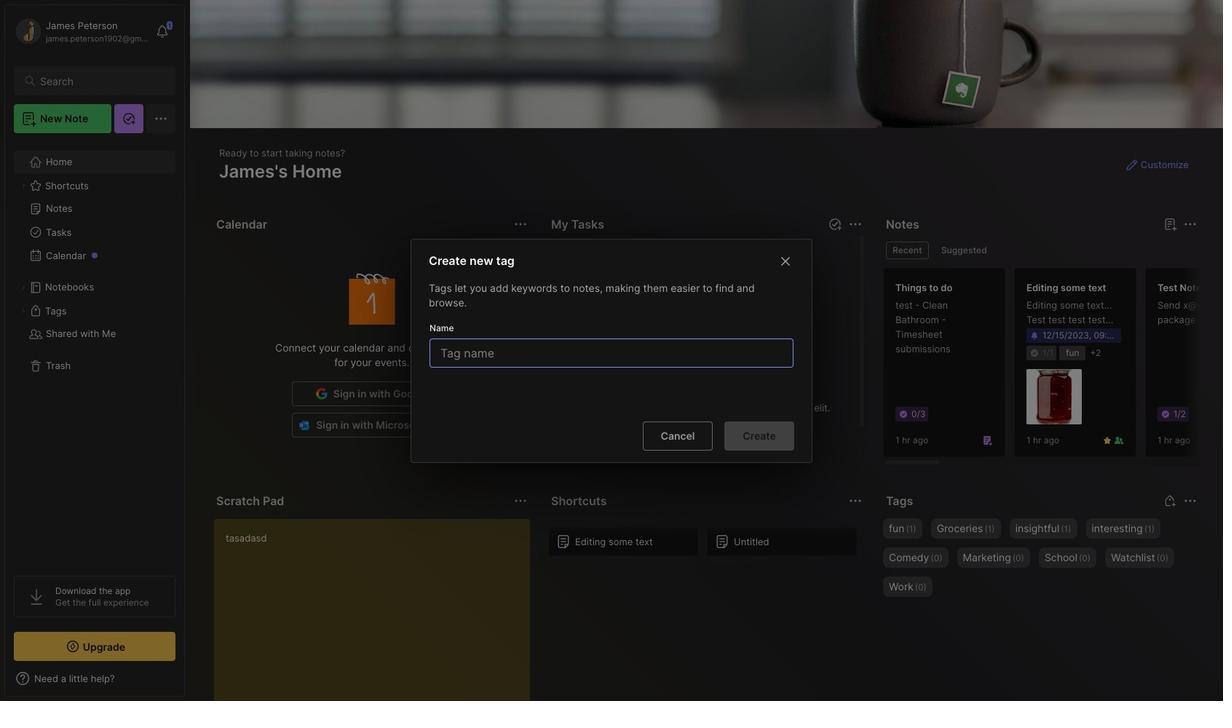 Task type: describe. For each thing, give the bounding box(es) containing it.
1 vertical spatial row group
[[548, 527, 866, 565]]

1 horizontal spatial row group
[[883, 268, 1223, 466]]

tree inside main 'element'
[[5, 142, 184, 563]]

expand notebooks image
[[19, 283, 28, 292]]

new task image
[[828, 217, 842, 232]]

Search text field
[[40, 74, 162, 88]]

close image
[[777, 252, 794, 270]]

2 tab from the left
[[935, 242, 994, 259]]



Task type: locate. For each thing, give the bounding box(es) containing it.
tab
[[886, 242, 929, 259], [935, 242, 994, 259]]

row group
[[883, 268, 1223, 466], [548, 527, 866, 565]]

1 horizontal spatial tab
[[935, 242, 994, 259]]

None search field
[[40, 72, 162, 90]]

thumbnail image
[[1026, 369, 1082, 425]]

0 horizontal spatial tab
[[886, 242, 929, 259]]

tree
[[5, 142, 184, 563]]

main element
[[0, 0, 189, 701]]

expand tags image
[[19, 306, 28, 315]]

1 tab from the left
[[886, 242, 929, 259]]

Tag name text field
[[439, 339, 787, 366]]

tab list
[[886, 242, 1195, 259]]

Start writing… text field
[[226, 519, 529, 701]]

none search field inside main 'element'
[[40, 72, 162, 90]]

0 vertical spatial row group
[[883, 268, 1223, 466]]

0 horizontal spatial row group
[[548, 527, 866, 565]]



Task type: vqa. For each thing, say whether or not it's contained in the screenshot.
Task 3 1 cell
no



